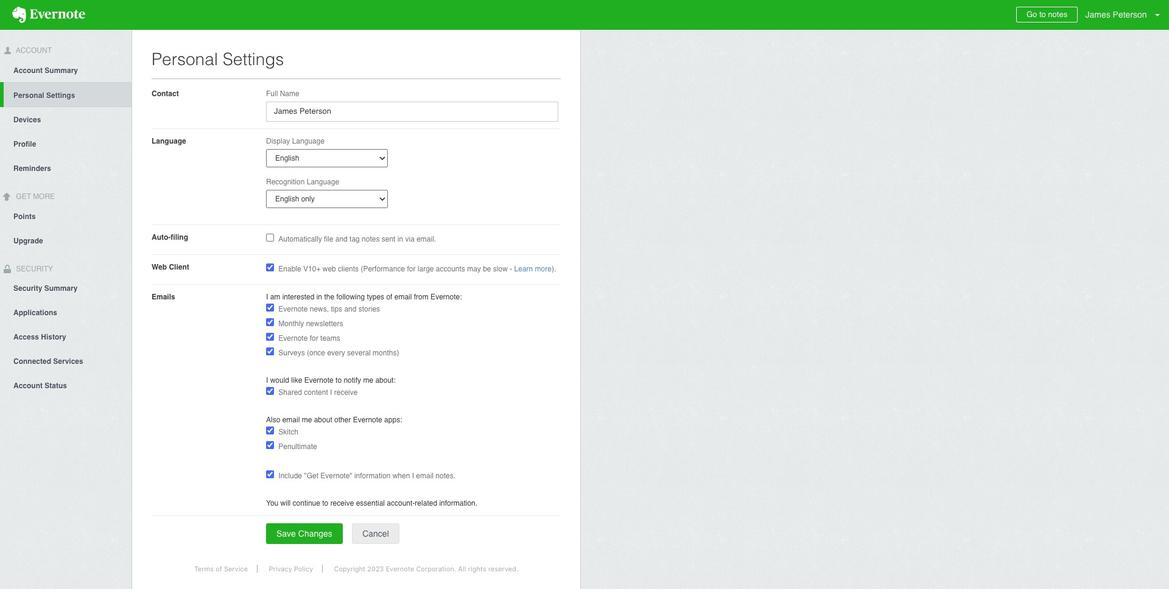 Task type: locate. For each thing, give the bounding box(es) containing it.
None button
[[352, 524, 400, 545]]

0 horizontal spatial in
[[317, 293, 322, 302]]

1 horizontal spatial in
[[398, 235, 403, 244]]

to
[[1040, 10, 1046, 19], [336, 376, 342, 385], [322, 500, 329, 508]]

0 vertical spatial security
[[14, 265, 53, 273]]

1 horizontal spatial notes
[[1049, 10, 1068, 19]]

account for account
[[14, 46, 52, 55]]

applications link
[[0, 301, 132, 325]]

security up security summary
[[14, 265, 53, 273]]

language down contact
[[152, 137, 186, 146]]

stories
[[359, 305, 380, 314]]

summary up personal settings 'link'
[[45, 66, 78, 75]]

0 horizontal spatial personal
[[13, 91, 44, 100]]

accounts
[[436, 265, 465, 274]]

apps:
[[384, 416, 402, 425]]

for left large
[[407, 265, 416, 274]]

0 vertical spatial email
[[395, 293, 412, 302]]

to right continue
[[322, 500, 329, 508]]

in left the at the left
[[317, 293, 322, 302]]

summary up the 'applications' link
[[44, 285, 78, 293]]

Skitch checkbox
[[266, 427, 274, 435]]

evernote for teams
[[279, 334, 340, 343]]

points link
[[0, 204, 132, 228]]

1 horizontal spatial personal settings
[[152, 49, 284, 69]]

security summary link
[[0, 276, 132, 301]]

every
[[327, 349, 345, 358]]

personal up contact
[[152, 49, 218, 69]]

and right file
[[336, 235, 348, 244]]

).
[[552, 265, 556, 274]]

1 vertical spatial and
[[344, 305, 357, 314]]

0 horizontal spatial email
[[282, 416, 300, 425]]

may
[[467, 265, 481, 274]]

teams
[[320, 334, 340, 343]]

services
[[53, 358, 83, 366]]

security for security
[[14, 265, 53, 273]]

when
[[393, 472, 410, 481]]

None submit
[[266, 524, 343, 545]]

skitch
[[279, 428, 299, 437]]

security
[[14, 265, 53, 273], [13, 285, 42, 293]]

shared content i receive
[[279, 389, 358, 397]]

about:
[[376, 376, 396, 385]]

full
[[266, 90, 278, 98]]

notes right go
[[1049, 10, 1068, 19]]

receive down notify
[[334, 389, 358, 397]]

profile
[[13, 140, 36, 149]]

to right go
[[1040, 10, 1046, 19]]

shared
[[279, 389, 302, 397]]

account down connected
[[13, 382, 43, 391]]

(performance
[[361, 265, 405, 274]]

0 vertical spatial to
[[1040, 10, 1046, 19]]

access history
[[13, 333, 66, 342]]

summary inside security summary link
[[44, 285, 78, 293]]

upgrade
[[13, 237, 43, 245]]

0 vertical spatial me
[[363, 376, 374, 385]]

be
[[483, 265, 491, 274]]

1 vertical spatial security
[[13, 285, 42, 293]]

history
[[41, 333, 66, 342]]

notify
[[344, 376, 361, 385]]

privacy
[[269, 565, 292, 573]]

email left from
[[395, 293, 412, 302]]

1 horizontal spatial me
[[363, 376, 374, 385]]

automatically
[[279, 235, 322, 244]]

security for security summary
[[13, 285, 42, 293]]

name
[[280, 90, 300, 98]]

access history link
[[0, 325, 132, 349]]

copyright 2023 evernote corporation. all rights reserved.
[[334, 565, 519, 573]]

months)
[[373, 349, 399, 358]]

i right when
[[412, 472, 414, 481]]

email up skitch
[[282, 416, 300, 425]]

auto-
[[152, 233, 171, 242]]

language
[[152, 137, 186, 146], [292, 137, 325, 146], [307, 178, 339, 186]]

receive down evernote"
[[331, 500, 354, 508]]

web client
[[152, 263, 189, 272]]

personal settings inside 'link'
[[13, 91, 75, 100]]

evernote image
[[0, 7, 97, 23]]

1 horizontal spatial for
[[407, 265, 416, 274]]

0 vertical spatial for
[[407, 265, 416, 274]]

personal settings
[[152, 49, 284, 69], [13, 91, 75, 100]]

language right display
[[292, 137, 325, 146]]

terms
[[194, 565, 214, 573]]

email left notes.
[[416, 472, 434, 481]]

settings up full
[[223, 49, 284, 69]]

more
[[535, 265, 552, 274]]

1 vertical spatial personal
[[13, 91, 44, 100]]

0 vertical spatial account
[[14, 46, 52, 55]]

2 vertical spatial to
[[322, 500, 329, 508]]

1 horizontal spatial personal
[[152, 49, 218, 69]]

1 vertical spatial of
[[216, 565, 222, 573]]

from
[[414, 293, 429, 302]]

also email me about other evernote apps:
[[266, 416, 402, 425]]

include "get evernote" information when i email notes.
[[279, 472, 456, 481]]

i up shared content i receive option at the left of page
[[266, 376, 268, 385]]

1 vertical spatial me
[[302, 416, 312, 425]]

1 vertical spatial email
[[282, 416, 300, 425]]

1 horizontal spatial of
[[387, 293, 393, 302]]

0 horizontal spatial notes
[[362, 235, 380, 244]]

account for account summary
[[13, 66, 43, 75]]

Shared content I receive checkbox
[[266, 387, 274, 395]]

i left am
[[266, 293, 268, 302]]

1 vertical spatial settings
[[46, 91, 75, 100]]

i am interested in the following types of email from evernote:
[[266, 293, 462, 302]]

security up applications
[[13, 285, 42, 293]]

0 vertical spatial summary
[[45, 66, 78, 75]]

settings inside personal settings 'link'
[[46, 91, 75, 100]]

0 vertical spatial of
[[387, 293, 393, 302]]

evernote right 2023
[[386, 565, 414, 573]]

include
[[279, 472, 302, 481]]

of right terms
[[216, 565, 222, 573]]

(once
[[307, 349, 325, 358]]

language right recognition
[[307, 178, 339, 186]]

upgrade link
[[0, 228, 132, 253]]

slow
[[493, 265, 508, 274]]

surveys (once every several months)
[[279, 349, 399, 358]]

1 vertical spatial summary
[[44, 285, 78, 293]]

notes
[[1049, 10, 1068, 19], [362, 235, 380, 244]]

connected
[[13, 358, 51, 366]]

in left via
[[398, 235, 403, 244]]

also
[[266, 416, 280, 425]]

Include "Get Evernote" information when I email notes. checkbox
[[266, 471, 274, 479]]

summary for security summary
[[44, 285, 78, 293]]

notes right tag
[[362, 235, 380, 244]]

1 horizontal spatial to
[[336, 376, 342, 385]]

language for display
[[292, 137, 325, 146]]

of right types
[[387, 293, 393, 302]]

account up account summary at the top of page
[[14, 46, 52, 55]]

1 vertical spatial notes
[[362, 235, 380, 244]]

summary
[[45, 66, 78, 75], [44, 285, 78, 293]]

me right notify
[[363, 376, 374, 385]]

0 vertical spatial settings
[[223, 49, 284, 69]]

personal up devices
[[13, 91, 44, 100]]

0 vertical spatial receive
[[334, 389, 358, 397]]

you will continue to receive essential account-related information.
[[266, 500, 478, 508]]

and down following
[[344, 305, 357, 314]]

for
[[407, 265, 416, 274], [310, 334, 318, 343]]

1 vertical spatial personal settings
[[13, 91, 75, 100]]

get
[[16, 192, 31, 201]]

i
[[266, 293, 268, 302], [266, 376, 268, 385], [330, 389, 332, 397], [412, 472, 414, 481]]

0 vertical spatial personal settings
[[152, 49, 284, 69]]

service
[[224, 565, 248, 573]]

None checkbox
[[266, 264, 274, 272]]

0 horizontal spatial of
[[216, 565, 222, 573]]

2 horizontal spatial email
[[416, 472, 434, 481]]

2 vertical spatial account
[[13, 382, 43, 391]]

and
[[336, 235, 348, 244], [344, 305, 357, 314]]

i down "i would like evernote to notify me about:"
[[330, 389, 332, 397]]

Automatically file and tag notes sent in via email. checkbox
[[266, 234, 274, 242]]

1 vertical spatial account
[[13, 66, 43, 75]]

2 vertical spatial email
[[416, 472, 434, 481]]

essential
[[356, 500, 385, 508]]

0 horizontal spatial for
[[310, 334, 318, 343]]

summary inside account summary link
[[45, 66, 78, 75]]

settings up devices link at top
[[46, 91, 75, 100]]

devices
[[13, 116, 41, 124]]

evernote up shared content i receive
[[304, 376, 334, 385]]

will
[[281, 500, 291, 508]]

0 horizontal spatial settings
[[46, 91, 75, 100]]

james peterson
[[1086, 10, 1148, 19]]

for up (once
[[310, 334, 318, 343]]

receive
[[334, 389, 358, 397], [331, 500, 354, 508]]

2 horizontal spatial to
[[1040, 10, 1046, 19]]

to left notify
[[336, 376, 342, 385]]

0 horizontal spatial personal settings
[[13, 91, 75, 100]]

status
[[45, 382, 67, 391]]

personal inside 'link'
[[13, 91, 44, 100]]

language for recognition
[[307, 178, 339, 186]]

me left about
[[302, 416, 312, 425]]

applications
[[13, 309, 57, 318]]

in
[[398, 235, 403, 244], [317, 293, 322, 302]]

Full Name text field
[[266, 102, 559, 122]]

web
[[152, 263, 167, 272]]

account up personal settings 'link'
[[13, 66, 43, 75]]

full name
[[266, 90, 300, 98]]

1 horizontal spatial email
[[395, 293, 412, 302]]

evernote
[[279, 305, 308, 314], [279, 334, 308, 343], [304, 376, 334, 385], [353, 416, 382, 425], [386, 565, 414, 573]]

evernote:
[[431, 293, 462, 302]]



Task type: describe. For each thing, give the bounding box(es) containing it.
automatically file and tag notes sent in via email.
[[279, 235, 436, 244]]

information
[[355, 472, 391, 481]]

account for account status
[[13, 382, 43, 391]]

-
[[510, 265, 512, 274]]

james
[[1086, 10, 1111, 19]]

contact
[[152, 90, 179, 98]]

learn more link
[[515, 265, 552, 274]]

clients
[[338, 265, 359, 274]]

all
[[458, 565, 466, 573]]

auto-filing
[[152, 233, 188, 242]]

devices link
[[0, 107, 132, 131]]

Penultimate checkbox
[[266, 442, 274, 450]]

enable
[[279, 265, 301, 274]]

go
[[1027, 10, 1038, 19]]

points
[[13, 212, 36, 221]]

about
[[314, 416, 332, 425]]

Evernote news, tips and stories checkbox
[[266, 304, 274, 312]]

Evernote for teams checkbox
[[266, 333, 274, 341]]

0 vertical spatial and
[[336, 235, 348, 244]]

privacy policy
[[269, 565, 313, 573]]

large
[[418, 265, 434, 274]]

recognition
[[266, 178, 305, 186]]

recognition language
[[266, 178, 339, 186]]

1 vertical spatial for
[[310, 334, 318, 343]]

terms of service link
[[185, 565, 258, 573]]

2023
[[367, 565, 384, 573]]

0 vertical spatial in
[[398, 235, 403, 244]]

would
[[270, 376, 289, 385]]

0 horizontal spatial to
[[322, 500, 329, 508]]

connected services
[[13, 358, 83, 366]]

news,
[[310, 305, 329, 314]]

filing
[[171, 233, 188, 242]]

1 vertical spatial in
[[317, 293, 322, 302]]

v10+
[[303, 265, 321, 274]]

0 vertical spatial personal
[[152, 49, 218, 69]]

corporation.
[[416, 565, 456, 573]]

evernote right other
[[353, 416, 382, 425]]

1 horizontal spatial settings
[[223, 49, 284, 69]]

access
[[13, 333, 39, 342]]

tips
[[331, 305, 342, 314]]

tag
[[350, 235, 360, 244]]

several
[[347, 349, 371, 358]]

summary for account summary
[[45, 66, 78, 75]]

copyright
[[334, 565, 366, 573]]

0 vertical spatial notes
[[1049, 10, 1068, 19]]

continue
[[293, 500, 320, 508]]

get more
[[14, 192, 55, 201]]

email.
[[417, 235, 436, 244]]

monthly newsletters
[[279, 320, 343, 328]]

surveys
[[279, 349, 305, 358]]

interested
[[282, 293, 315, 302]]

1 vertical spatial receive
[[331, 500, 354, 508]]

more
[[33, 192, 55, 201]]

security summary
[[13, 285, 78, 293]]

emails
[[152, 293, 175, 302]]

display
[[266, 137, 290, 146]]

rights
[[468, 565, 487, 573]]

the
[[324, 293, 335, 302]]

1 vertical spatial to
[[336, 376, 342, 385]]

reminders link
[[0, 156, 132, 180]]

evernote link
[[0, 0, 97, 30]]

peterson
[[1113, 10, 1148, 19]]

content
[[304, 389, 328, 397]]

evernote"
[[321, 472, 353, 481]]

newsletters
[[306, 320, 343, 328]]

go to notes link
[[1017, 7, 1078, 23]]

you
[[266, 500, 279, 508]]

connected services link
[[0, 349, 132, 374]]

monthly
[[279, 320, 304, 328]]

account status link
[[0, 374, 132, 398]]

learn
[[515, 265, 533, 274]]

evernote down interested
[[279, 305, 308, 314]]

enable v10+ web clients (performance for large accounts may be slow - learn more ).
[[279, 265, 556, 274]]

penultimate
[[279, 443, 317, 451]]

terms of service
[[194, 565, 248, 573]]

notes.
[[436, 472, 456, 481]]

account summary
[[13, 66, 78, 75]]

evernote news, tips and stories
[[279, 305, 380, 314]]

other
[[334, 416, 351, 425]]

file
[[324, 235, 333, 244]]

following
[[337, 293, 365, 302]]

profile link
[[0, 131, 132, 156]]

go to notes
[[1027, 10, 1068, 19]]

0 horizontal spatial me
[[302, 416, 312, 425]]

types
[[367, 293, 384, 302]]

Monthly newsletters checkbox
[[266, 319, 274, 327]]

am
[[270, 293, 280, 302]]

web
[[323, 265, 336, 274]]

evernote up the surveys
[[279, 334, 308, 343]]

reminders
[[13, 164, 51, 173]]

Surveys (once every several months) checkbox
[[266, 348, 274, 356]]

"get
[[304, 472, 319, 481]]

james peterson link
[[1083, 0, 1170, 30]]

account-
[[387, 500, 415, 508]]



Task type: vqa. For each thing, say whether or not it's contained in the screenshot.
tree containing Home
no



